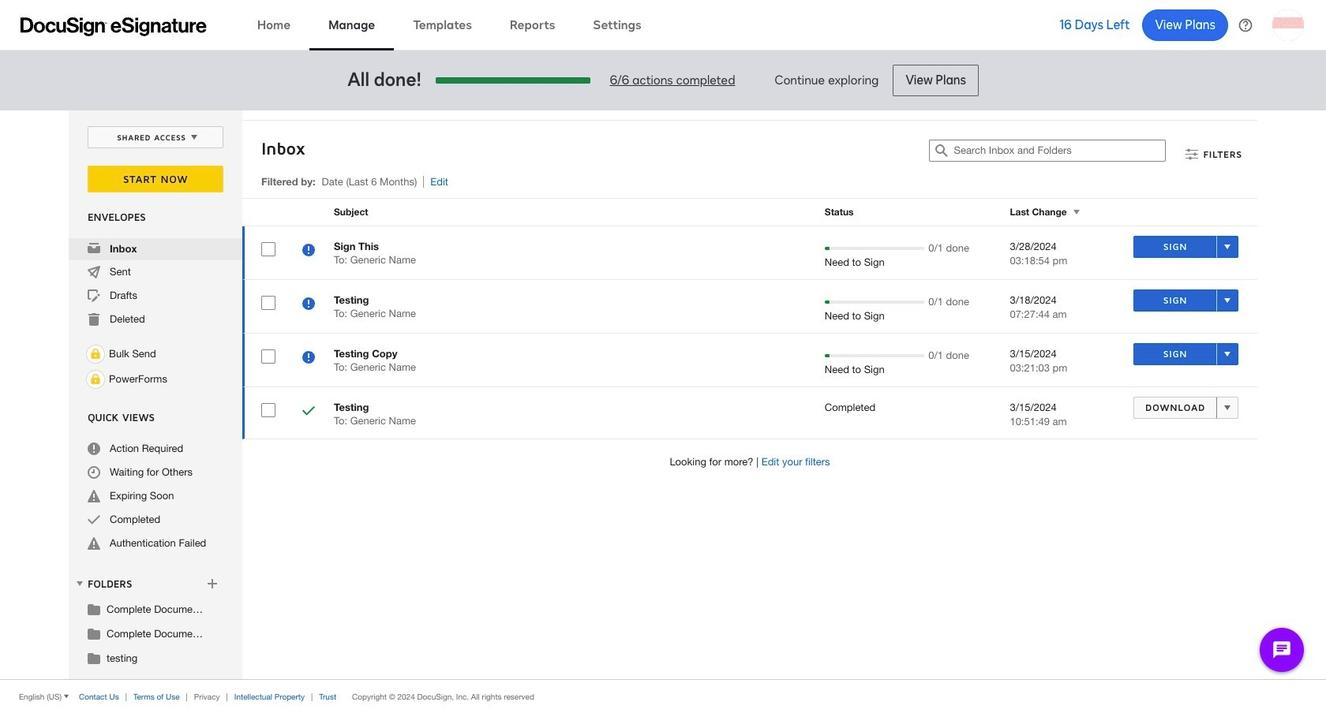 Task type: locate. For each thing, give the bounding box(es) containing it.
0 vertical spatial folder image
[[88, 628, 100, 640]]

need to sign image
[[302, 244, 315, 259], [302, 351, 315, 366]]

alert image down the clock image
[[88, 490, 100, 503]]

view folders image
[[73, 578, 86, 591]]

1 need to sign image from the top
[[302, 244, 315, 259]]

folder image
[[88, 628, 100, 640], [88, 652, 100, 665]]

sent image
[[88, 266, 100, 279]]

action required image
[[88, 443, 100, 456]]

1 folder image from the top
[[88, 628, 100, 640]]

1 vertical spatial alert image
[[88, 538, 100, 550]]

alert image down completed icon at the left of page
[[88, 538, 100, 550]]

need to sign image up completed image
[[302, 351, 315, 366]]

1 alert image from the top
[[88, 490, 100, 503]]

alert image
[[88, 490, 100, 503], [88, 538, 100, 550]]

1 vertical spatial folder image
[[88, 652, 100, 665]]

lock image
[[86, 345, 105, 364]]

0 vertical spatial alert image
[[88, 490, 100, 503]]

2 need to sign image from the top
[[302, 351, 315, 366]]

0 vertical spatial need to sign image
[[302, 244, 315, 259]]

folder image
[[88, 603, 100, 616]]

need to sign image up need to sign image
[[302, 244, 315, 259]]

1 vertical spatial need to sign image
[[302, 351, 315, 366]]



Task type: vqa. For each thing, say whether or not it's contained in the screenshot.
the Your uploaded profile image
yes



Task type: describe. For each thing, give the bounding box(es) containing it.
completed image
[[88, 514, 100, 527]]

clock image
[[88, 467, 100, 479]]

trash image
[[88, 314, 100, 326]]

2 folder image from the top
[[88, 652, 100, 665]]

your uploaded profile image image
[[1273, 9, 1305, 41]]

2 alert image from the top
[[88, 538, 100, 550]]

inbox image
[[88, 242, 100, 255]]

need to sign image
[[302, 298, 315, 313]]

more info region
[[0, 680, 1327, 714]]

draft image
[[88, 290, 100, 302]]

secondary navigation region
[[69, 111, 1262, 680]]

lock image
[[86, 370, 105, 389]]

docusign esignature image
[[21, 17, 207, 36]]

completed image
[[302, 405, 315, 420]]

Search Inbox and Folders text field
[[954, 141, 1166, 161]]



